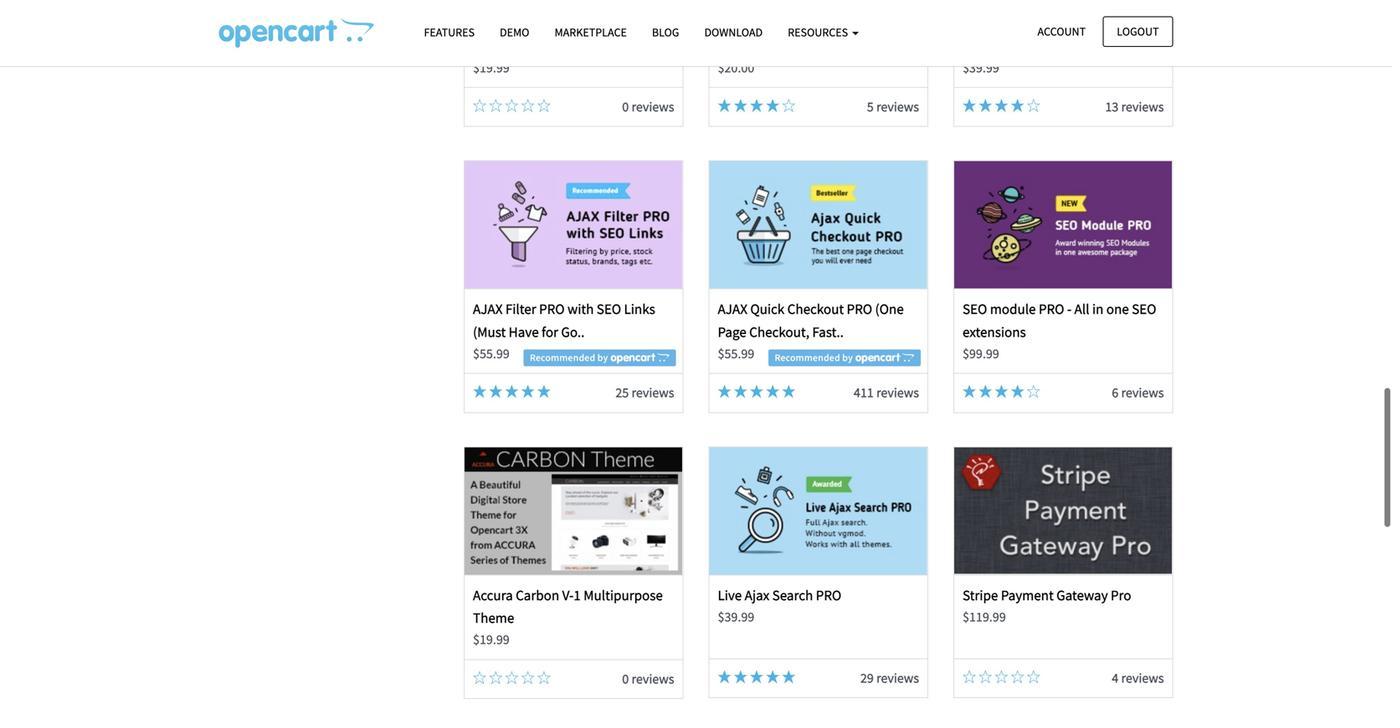 Task type: locate. For each thing, give the bounding box(es) containing it.
1 right the carbon on the left
[[574, 584, 581, 601]]

reviews for live ajax search pro
[[877, 667, 919, 684]]

gateway
[[1057, 584, 1108, 601]]

for
[[542, 321, 558, 338]]

free shipping by product & categories (2x, 3.. $20.00
[[718, 12, 879, 74]]

1 horizontal spatial $55.99
[[718, 343, 755, 360]]

$19.99 down "demo" link
[[473, 57, 510, 74]]

1 vertical spatial 0
[[622, 668, 629, 685]]

2 horizontal spatial seo
[[1132, 298, 1157, 315]]

v- inside accura carbon v-1 multipurpose theme $19.99
[[562, 584, 574, 601]]

0 vertical spatial v-
[[557, 12, 568, 29]]

logout link
[[1103, 16, 1173, 47]]

pro up for
[[539, 298, 565, 315]]

- left opencart
[[1048, 12, 1052, 29]]

download link
[[692, 18, 775, 47]]

pro left (one
[[847, 298, 872, 315]]

13 reviews
[[1105, 96, 1164, 113]]

0 vertical spatial 1
[[568, 12, 575, 29]]

1 $55.99 from the left
[[473, 343, 510, 360]]

live ajax search pro $39.99
[[718, 584, 842, 623]]

0 vertical spatial accura
[[473, 12, 513, 29]]

go..
[[561, 321, 585, 338]]

multipurpose for accura coffee v-1 multipurpose theme
[[578, 12, 657, 29]]

links
[[624, 298, 655, 315]]

v- right the carbon on the left
[[562, 584, 574, 601]]

filter
[[506, 298, 536, 315]]

pro right sapphire
[[1019, 12, 1045, 29]]

$55.99 down page at the top of the page
[[718, 343, 755, 360]]

accura carbon v-1 multipurpose theme $19.99
[[473, 584, 663, 646]]

seo inside the ajax filter pro with seo links (must have for go.. $55.99
[[597, 298, 621, 315]]

seo module pro - all in one seo extensions link
[[963, 298, 1157, 338]]

multipurpose inside 'accura coffee v-1 multipurpose theme $19.99'
[[578, 12, 657, 29]]

$19.99
[[473, 57, 510, 74], [473, 629, 510, 646]]

29 reviews
[[861, 667, 919, 684]]

1 horizontal spatial ajax
[[718, 298, 748, 315]]

seo
[[597, 298, 621, 315], [963, 298, 987, 315], [1132, 298, 1157, 315]]

pro right search
[[816, 584, 842, 601]]

1 $19.99 from the top
[[473, 57, 510, 74]]

ajax up page at the top of the page
[[718, 298, 748, 315]]

1 theme from the top
[[473, 35, 514, 52]]

1 horizontal spatial $39.99
[[963, 57, 999, 74]]

accura inside accura carbon v-1 multipurpose theme $19.99
[[473, 584, 513, 601]]

marketplace
[[555, 25, 627, 40]]

1 vertical spatial -
[[1067, 298, 1072, 315]]

$19.99 inside 'accura coffee v-1 multipurpose theme $19.99'
[[473, 57, 510, 74]]

1 inside 'accura coffee v-1 multipurpose theme $19.99'
[[568, 12, 575, 29]]

1 inside accura carbon v-1 multipurpose theme $19.99
[[574, 584, 581, 601]]

v- for coffee
[[557, 12, 568, 29]]

ajax filter pro with seo links (must have for go.. link
[[473, 298, 655, 338]]

1 0 from the top
[[622, 96, 629, 113]]

by
[[802, 12, 817, 29]]

star light o image
[[473, 96, 486, 110], [489, 96, 502, 110], [537, 96, 551, 110], [782, 96, 796, 110], [979, 667, 992, 681], [995, 667, 1008, 681], [489, 668, 502, 682], [521, 668, 535, 682], [537, 668, 551, 682]]

2 $19.99 from the top
[[473, 629, 510, 646]]

theme inside accura carbon v-1 multipurpose theme $19.99
[[473, 607, 514, 624]]

stripe payment gateway pro $119.99
[[963, 584, 1131, 623]]

theme
[[473, 35, 514, 52], [473, 607, 514, 624]]

all
[[1075, 298, 1090, 315]]

module
[[990, 298, 1036, 315]]

$39.99 inside live ajax search pro $39.99
[[718, 606, 755, 623]]

accura carbon v-1 multipurpose theme link
[[473, 584, 663, 624]]

ajax quick checkout pro (one page checkout, fast.. image
[[710, 159, 927, 286]]

$39.99 down live
[[718, 606, 755, 623]]

$19.99 down accura carbon v-1 multipurpose theme link
[[473, 629, 510, 646]]

$39.99
[[963, 57, 999, 74], [718, 606, 755, 623]]

stripe payment gateway pro link
[[963, 584, 1131, 601]]

- inside seo module pro - all in one seo extensions $99.99
[[1067, 298, 1072, 315]]

1 vertical spatial v-
[[562, 584, 574, 601]]

1 vertical spatial 1
[[574, 584, 581, 601]]

reviews for seo module pro - all in one seo extensions
[[1121, 382, 1164, 399]]

seo right with
[[597, 298, 621, 315]]

star light image
[[718, 96, 731, 110], [734, 96, 747, 110], [750, 96, 763, 110], [766, 96, 780, 110], [995, 96, 1008, 110], [1011, 96, 1024, 110], [505, 382, 519, 396], [521, 382, 535, 396], [537, 382, 551, 396], [718, 382, 731, 396], [734, 382, 747, 396], [750, 382, 763, 396], [766, 382, 780, 396], [782, 382, 796, 396], [1011, 382, 1024, 396], [782, 667, 796, 681]]

with
[[568, 298, 594, 315]]

accura inside 'accura coffee v-1 multipurpose theme $19.99'
[[473, 12, 513, 29]]

0 horizontal spatial $39.99
[[718, 606, 755, 623]]

theme for accura coffee v-1 multipurpose theme
[[473, 35, 514, 52]]

one
[[1107, 298, 1129, 315]]

reviews
[[632, 96, 674, 113], [877, 96, 919, 113], [1121, 96, 1164, 113], [632, 382, 674, 399], [877, 382, 919, 399], [1121, 382, 1164, 399], [877, 667, 919, 684], [1121, 667, 1164, 684], [632, 668, 674, 685]]

accura coffee v-1 multipurpose theme link
[[473, 12, 657, 52]]

(2x,
[[784, 35, 805, 52]]

25
[[616, 382, 629, 399]]

v- inside 'accura coffee v-1 multipurpose theme $19.99'
[[557, 12, 568, 29]]

v- right coffee
[[557, 12, 568, 29]]

$19.99 inside accura carbon v-1 multipurpose theme $19.99
[[473, 629, 510, 646]]

$55.99 down (must
[[473, 343, 510, 360]]

$39.99 down module
[[963, 57, 999, 74]]

0 vertical spatial theme
[[473, 35, 514, 52]]

1 vertical spatial $19.99
[[473, 629, 510, 646]]

live ajax search pro image
[[710, 445, 927, 572]]

2 ajax from the left
[[718, 298, 748, 315]]

star light o image
[[505, 96, 519, 110], [521, 96, 535, 110], [1027, 96, 1040, 110], [1027, 382, 1040, 396], [963, 667, 976, 681], [1011, 667, 1024, 681], [1027, 667, 1040, 681], [473, 668, 486, 682], [505, 668, 519, 682]]

1 for coffee
[[568, 12, 575, 29]]

seo module pro - all in one seo extensions image
[[955, 159, 1172, 286]]

$119.99
[[963, 606, 1006, 623]]

ajax inside ajax quick checkout pro (one page checkout, fast.. $55.99
[[718, 298, 748, 315]]

(one
[[875, 298, 904, 315]]

pro
[[1019, 12, 1045, 29], [539, 298, 565, 315], [847, 298, 872, 315], [1039, 298, 1064, 315], [816, 584, 842, 601]]

ajax quick checkout pro (one page checkout, fast.. link
[[718, 298, 904, 338]]

ajax inside the ajax filter pro with seo links (must have for go.. $55.99
[[473, 298, 503, 315]]

1 vertical spatial 0 reviews
[[622, 668, 674, 685]]

0 horizontal spatial -
[[1048, 12, 1052, 29]]

theme inside 'accura coffee v-1 multipurpose theme $19.99'
[[473, 35, 514, 52]]

1 vertical spatial theme
[[473, 607, 514, 624]]

0 horizontal spatial seo
[[597, 298, 621, 315]]

accura left coffee
[[473, 12, 513, 29]]

v-
[[557, 12, 568, 29], [562, 584, 574, 601]]

seo up extensions
[[963, 298, 987, 315]]

0 horizontal spatial $55.99
[[473, 343, 510, 360]]

0 vertical spatial 0
[[622, 96, 629, 113]]

25 reviews
[[616, 382, 674, 399]]

resources
[[788, 25, 851, 40]]

-
[[1048, 12, 1052, 29], [1067, 298, 1072, 315]]

0 vertical spatial multipurpose
[[578, 12, 657, 29]]

1 accura from the top
[[473, 12, 513, 29]]

ajax up (must
[[473, 298, 503, 315]]

1 for carbon
[[574, 584, 581, 601]]

1
[[568, 12, 575, 29], [574, 584, 581, 601]]

- left all
[[1067, 298, 1072, 315]]

multipurpose
[[578, 12, 657, 29], [584, 584, 663, 601]]

multipurpose inside accura carbon v-1 multipurpose theme $19.99
[[584, 584, 663, 601]]

$99.99
[[963, 343, 999, 360]]

1 seo from the left
[[597, 298, 621, 315]]

1 horizontal spatial seo
[[963, 298, 987, 315]]

2 $55.99 from the left
[[718, 343, 755, 360]]

categories
[[718, 35, 781, 52]]

extensions
[[963, 321, 1026, 338]]

account link
[[1024, 16, 1100, 47]]

&
[[870, 12, 879, 29]]

star light image
[[963, 96, 976, 110], [979, 96, 992, 110], [473, 382, 486, 396], [489, 382, 502, 396], [963, 382, 976, 396], [979, 382, 992, 396], [995, 382, 1008, 396], [718, 667, 731, 681], [734, 667, 747, 681], [750, 667, 763, 681], [766, 667, 780, 681]]

2 0 from the top
[[622, 668, 629, 685]]

stripe
[[963, 584, 998, 601]]

live ajax search pro link
[[718, 584, 842, 601]]

accura left the carbon on the left
[[473, 584, 513, 601]]

in
[[1092, 298, 1104, 315]]

0 horizontal spatial ajax
[[473, 298, 503, 315]]

seo right one at the right of the page
[[1132, 298, 1157, 315]]

2 accura from the top
[[473, 584, 513, 601]]

2 theme from the top
[[473, 607, 514, 624]]

$55.99
[[473, 343, 510, 360], [718, 343, 755, 360]]

0 vertical spatial 0 reviews
[[622, 96, 674, 113]]

1 right coffee
[[568, 12, 575, 29]]

0 vertical spatial $19.99
[[473, 57, 510, 74]]

1 ajax from the left
[[473, 298, 503, 315]]

0 vertical spatial $39.99
[[963, 57, 999, 74]]

demo link
[[487, 18, 542, 47]]

0
[[622, 96, 629, 113], [622, 668, 629, 685]]

1 vertical spatial $39.99
[[718, 606, 755, 623]]

pro left all
[[1039, 298, 1064, 315]]

search
[[772, 584, 813, 601]]

$55.99 inside the ajax filter pro with seo links (must have for go.. $55.99
[[473, 343, 510, 360]]

0 reviews
[[622, 96, 674, 113], [622, 668, 674, 685]]

ajax quick checkout pro (one page checkout, fast.. $55.99
[[718, 298, 904, 360]]

1 vertical spatial multipurpose
[[584, 584, 663, 601]]

1 vertical spatial accura
[[473, 584, 513, 601]]

0 vertical spatial -
[[1048, 12, 1052, 29]]

accura carbon v-1 multipurpose theme image
[[465, 445, 683, 572]]

free shipping by product & categories (2x, 3.. link
[[718, 12, 879, 52]]

3 seo from the left
[[1132, 298, 1157, 315]]

ajax
[[473, 298, 503, 315], [718, 298, 748, 315]]

1 horizontal spatial -
[[1067, 298, 1072, 315]]



Task type: describe. For each thing, give the bounding box(es) containing it.
live
[[718, 584, 742, 601]]

sapphire pro - opencart security module $39.99
[[963, 12, 1162, 74]]

4
[[1112, 667, 1119, 684]]

security
[[1113, 12, 1162, 29]]

reviews for ajax quick checkout pro (one page checkout, fast..
[[877, 382, 919, 399]]

pro inside ajax quick checkout pro (one page checkout, fast.. $55.99
[[847, 298, 872, 315]]

reviews for accura carbon v-1 multipurpose theme
[[632, 668, 674, 685]]

accura coffee v-1 multipurpose theme $19.99
[[473, 12, 657, 74]]

2 seo from the left
[[963, 298, 987, 315]]

pro inside seo module pro - all in one seo extensions $99.99
[[1039, 298, 1064, 315]]

shipping
[[746, 12, 800, 29]]

stripe payment gateway pro image
[[955, 445, 1172, 572]]

$55.99 inside ajax quick checkout pro (one page checkout, fast.. $55.99
[[718, 343, 755, 360]]

(must
[[473, 321, 506, 338]]

reviews for ajax filter pro with seo links (must have for go..
[[632, 382, 674, 399]]

$39.99 inside 'sapphire pro - opencart security module $39.99'
[[963, 57, 999, 74]]

sapphire pro - opencart security module link
[[963, 12, 1162, 52]]

1 0 reviews from the top
[[622, 96, 674, 113]]

pro inside the ajax filter pro with seo links (must have for go.. $55.99
[[539, 298, 565, 315]]

marketplace link
[[542, 18, 639, 47]]

- inside 'sapphire pro - opencart security module $39.99'
[[1048, 12, 1052, 29]]

accura for accura carbon v-1 multipurpose theme
[[473, 584, 513, 601]]

ajax for ajax quick checkout pro (one page checkout, fast..
[[718, 298, 748, 315]]

download
[[704, 25, 763, 40]]

product
[[820, 12, 867, 29]]

411
[[854, 382, 874, 399]]

demo
[[500, 25, 530, 40]]

free
[[718, 12, 744, 29]]

pro
[[1111, 584, 1131, 601]]

6 reviews
[[1112, 382, 1164, 399]]

fast..
[[812, 321, 844, 338]]

module
[[963, 35, 1007, 52]]

5 reviews
[[867, 96, 919, 113]]

blog link
[[639, 18, 692, 47]]

coffee
[[516, 12, 554, 29]]

account
[[1038, 24, 1086, 39]]

multipurpose for accura carbon v-1 multipurpose theme
[[584, 584, 663, 601]]

$19.99 for accura carbon v-1 multipurpose theme
[[473, 629, 510, 646]]

4 reviews
[[1112, 667, 1164, 684]]

resources link
[[775, 18, 871, 47]]

$19.99 for accura coffee v-1 multipurpose theme
[[473, 57, 510, 74]]

$20.00
[[718, 57, 755, 74]]

411 reviews
[[854, 382, 919, 399]]

opencart extensions image
[[219, 18, 374, 48]]

features link
[[411, 18, 487, 47]]

logout
[[1117, 24, 1159, 39]]

reviews for stripe payment gateway pro
[[1121, 667, 1164, 684]]

theme for accura carbon v-1 multipurpose theme
[[473, 607, 514, 624]]

checkout
[[787, 298, 844, 315]]

quick
[[750, 298, 785, 315]]

2 0 reviews from the top
[[622, 668, 674, 685]]

6
[[1112, 382, 1119, 399]]

accura for accura coffee v-1 multipurpose theme
[[473, 12, 513, 29]]

ajax
[[745, 584, 770, 601]]

blog
[[652, 25, 679, 40]]

pro inside live ajax search pro $39.99
[[816, 584, 842, 601]]

5
[[867, 96, 874, 113]]

payment
[[1001, 584, 1054, 601]]

ajax filter pro with seo links (must have for go.. image
[[465, 159, 683, 286]]

ajax filter pro with seo links (must have for go.. $55.99
[[473, 298, 655, 360]]

seo module pro - all in one seo extensions $99.99
[[963, 298, 1157, 360]]

pro inside 'sapphire pro - opencart security module $39.99'
[[1019, 12, 1045, 29]]

ajax for ajax filter pro with seo links (must have for go..
[[473, 298, 503, 315]]

opencart
[[1055, 12, 1110, 29]]

v- for carbon
[[562, 584, 574, 601]]

3..
[[808, 35, 822, 52]]

carbon
[[516, 584, 559, 601]]

13
[[1105, 96, 1119, 113]]

have
[[509, 321, 539, 338]]

29
[[861, 667, 874, 684]]

page
[[718, 321, 747, 338]]

features
[[424, 25, 475, 40]]

checkout,
[[749, 321, 810, 338]]

sapphire
[[963, 12, 1016, 29]]



Task type: vqa. For each thing, say whether or not it's contained in the screenshot.


